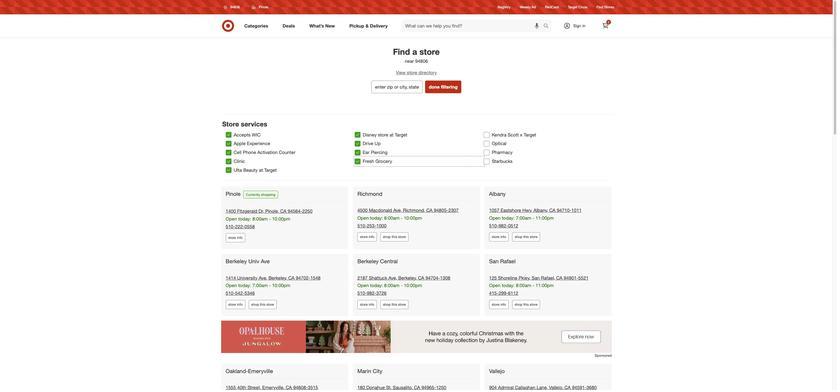 Task type: locate. For each thing, give the bounding box(es) containing it.
shop for berkeley central
[[383, 303, 391, 307]]

store info link down 510-982-0512 link
[[490, 233, 509, 242]]

1414
[[226, 276, 236, 281]]

11:00pm down rafael,
[[536, 283, 554, 289]]

94806
[[230, 5, 240, 9], [416, 58, 428, 64]]

510- inside 2187 shattuck ave, berkeley, ca 94704-1308 open today: 8:00am - 10:00pm 510-982-3726
[[358, 291, 367, 297]]

510-982-0512 link
[[490, 223, 519, 229]]

ca left "94702-"
[[289, 276, 295, 281]]

rafael
[[501, 259, 516, 265]]

store info link down 253-
[[358, 233, 377, 242]]

510- down 1414
[[226, 291, 235, 297]]

what's new link
[[305, 20, 342, 32]]

- down '1414 university ave, berkeley, ca 94702-1548' "link"
[[269, 283, 271, 289]]

info down 510-982-0512 link
[[501, 235, 507, 240]]

1414 university ave, berkeley, ca 94702-1548 link
[[226, 276, 321, 281]]

this
[[392, 235, 397, 240], [524, 235, 529, 240], [260, 303, 266, 307], [392, 303, 397, 307], [524, 303, 529, 307]]

ca right pinole, on the left bottom of the page
[[280, 209, 287, 214]]

pinole inside pinole dropdown button
[[259, 5, 268, 9]]

shop this store for albany
[[515, 235, 538, 240]]

info for berkeley central
[[369, 303, 375, 307]]

ca inside 4500 macdonald ave, richmond, ca 94805-2307 open today: 8:00am - 10:00pm 510-253-1000
[[427, 208, 433, 214]]

find stores
[[597, 5, 615, 9]]

store down the 542-
[[228, 303, 236, 307]]

1 berkeley, from the left
[[269, 276, 287, 281]]

542-
[[235, 291, 245, 297]]

apple
[[234, 141, 246, 147]]

info down 253-
[[369, 235, 375, 240]]

info for albany
[[501, 235, 507, 240]]

open up 415-
[[490, 283, 501, 289]]

shop down 6112
[[515, 303, 523, 307]]

target for kendra scott x target
[[524, 132, 537, 138]]

7:00am up '5346'
[[253, 283, 268, 289]]

ca inside 2187 shattuck ave, berkeley, ca 94704-1308 open today: 8:00am - 10:00pm 510-982-3726
[[418, 276, 425, 281]]

open inside 1414 university ave, berkeley, ca 94702-1548 open today: 7:00am - 10:00pm 510-542-5346
[[226, 283, 237, 289]]

san left rafael
[[490, 259, 499, 265]]

today: inside 2187 shattuck ave, berkeley, ca 94704-1308 open today: 8:00am - 10:00pm 510-982-3726
[[370, 283, 383, 289]]

berkeley
[[226, 259, 247, 265], [358, 259, 379, 265]]

in
[[583, 23, 586, 28]]

store right view
[[407, 70, 418, 76]]

shop this store down 6112
[[515, 303, 538, 307]]

Fresh Grocery checkbox
[[355, 159, 361, 165]]

berkeley, down ave
[[269, 276, 287, 281]]

94806 left pinole dropdown button on the top of the page
[[230, 5, 240, 9]]

7:00am inside 1414 university ave, berkeley, ca 94702-1548 open today: 7:00am - 10:00pm 510-542-5346
[[253, 283, 268, 289]]

emeryville
[[248, 369, 273, 375]]

optical
[[492, 141, 507, 147]]

8:00am inside 1400 fitzgerald dr, pinole, ca 94564-2250 open today: 8:00am - 10:00pm 510-222-0558
[[253, 216, 268, 222]]

berkeley, inside 1414 university ave, berkeley, ca 94702-1548 open today: 7:00am - 10:00pm 510-542-5346
[[269, 276, 287, 281]]

510- down the 4500 on the left of the page
[[358, 223, 367, 229]]

2 berkeley, from the left
[[399, 276, 417, 281]]

open down 1400
[[226, 216, 237, 222]]

ca for richmond
[[427, 208, 433, 214]]

fresh
[[363, 159, 374, 164]]

0 horizontal spatial find
[[393, 47, 410, 57]]

Starbucks checkbox
[[484, 159, 490, 165]]

search button
[[541, 20, 555, 33]]

ave, right shattuck
[[389, 276, 397, 281]]

1 horizontal spatial 7:00am
[[516, 216, 532, 221]]

8:00am up '1000'
[[384, 216, 400, 221]]

store info for san rafael
[[492, 303, 507, 307]]

510- inside 4500 macdonald ave, richmond, ca 94805-2307 open today: 8:00am - 10:00pm 510-253-1000
[[358, 223, 367, 229]]

ave
[[261, 259, 270, 265]]

0 vertical spatial 11:00pm
[[536, 216, 554, 221]]

store info link for richmond
[[358, 233, 377, 242]]

open inside 4500 macdonald ave, richmond, ca 94805-2307 open today: 8:00am - 10:00pm 510-253-1000
[[358, 216, 369, 221]]

- down 1057 eastshore hwy, albany, ca 94710-1011 link
[[533, 216, 535, 221]]

shop this store button down 6112
[[513, 301, 541, 310]]

info down 222-
[[237, 236, 243, 240]]

find inside find a store near 94806
[[393, 47, 410, 57]]

10:00pm inside 1400 fitzgerald dr, pinole, ca 94564-2250 open today: 8:00am - 10:00pm 510-222-0558
[[272, 216, 290, 222]]

this down 4500 macdonald ave, richmond, ca 94805-2307 open today: 8:00am - 10:00pm 510-253-1000
[[392, 235, 397, 240]]

fitzgerald
[[237, 209, 257, 214]]

store down 1057 eastshore hwy, albany, ca 94710-1011 open today: 7:00am - 11:00pm 510-982-0512 on the right of page
[[530, 235, 538, 240]]

today: inside 4500 macdonald ave, richmond, ca 94805-2307 open today: 8:00am - 10:00pm 510-253-1000
[[370, 216, 383, 221]]

1 horizontal spatial pinole
[[259, 5, 268, 9]]

10:00pm for pinole
[[272, 216, 290, 222]]

shop this store button for berkeley univ ave
[[249, 301, 277, 310]]

store inside group
[[378, 132, 389, 138]]

pinole up 'categories' link
[[259, 5, 268, 9]]

1 vertical spatial pinole
[[226, 191, 241, 197]]

ave, for berkeley central
[[389, 276, 397, 281]]

univ
[[249, 259, 260, 265]]

1 horizontal spatial find
[[597, 5, 604, 9]]

store down 4500 macdonald ave, richmond, ca 94805-2307 open today: 8:00am - 10:00pm 510-253-1000
[[398, 235, 406, 240]]

shop down 0512
[[515, 235, 523, 240]]

categories
[[245, 23, 268, 29]]

0 horizontal spatial 7:00am
[[253, 283, 268, 289]]

222-
[[235, 224, 245, 230]]

open inside 2187 shattuck ave, berkeley, ca 94704-1308 open today: 8:00am - 10:00pm 510-982-3726
[[358, 283, 369, 289]]

info down 299-
[[501, 303, 507, 307]]

Ulta Beauty at Target checkbox
[[226, 168, 232, 173]]

94704-
[[426, 276, 440, 281]]

today: down "university"
[[238, 283, 251, 289]]

info for richmond
[[369, 235, 375, 240]]

94710-
[[557, 208, 572, 214]]

store inside find a store near 94806
[[420, 47, 440, 57]]

berkeley up 1414
[[226, 259, 247, 265]]

shoreline
[[498, 276, 518, 281]]

2
[[608, 20, 610, 24]]

pickup
[[350, 23, 365, 29]]

open down 1414
[[226, 283, 237, 289]]

san inside 125 shoreline pkwy, san rafael, ca 94901-5521 open today: 8:00am - 11:00pm 415-299-6112
[[532, 276, 540, 281]]

- down 4500 macdonald ave, richmond, ca 94805-2307 link
[[401, 216, 403, 221]]

store info for berkeley central
[[360, 303, 375, 307]]

ca right rafael,
[[557, 276, 563, 281]]

Ear Piercing checkbox
[[355, 150, 361, 156]]

1 vertical spatial 11:00pm
[[536, 283, 554, 289]]

shop down '1000'
[[383, 235, 391, 240]]

fresh grocery
[[363, 159, 392, 164]]

- inside 2187 shattuck ave, berkeley, ca 94704-1308 open today: 8:00am - 10:00pm 510-982-3726
[[401, 283, 403, 289]]

store info link for albany
[[490, 233, 509, 242]]

-
[[401, 216, 403, 221], [533, 216, 535, 221], [269, 216, 271, 222], [269, 283, 271, 289], [401, 283, 403, 289], [533, 283, 535, 289]]

san right pkwy,
[[532, 276, 540, 281]]

store down 1414 university ave, berkeley, ca 94702-1548 open today: 7:00am - 10:00pm 510-542-5346 on the bottom
[[267, 303, 274, 307]]

8:00am up 3726 on the bottom of page
[[384, 283, 400, 289]]

1 horizontal spatial at
[[390, 132, 394, 138]]

store info down the 542-
[[228, 303, 243, 307]]

kendra
[[492, 132, 507, 138]]

510-982-3726 link
[[358, 291, 387, 297]]

1 vertical spatial 94806
[[416, 58, 428, 64]]

shop this store down '5346'
[[251, 303, 274, 307]]

shop this store button down 0512
[[513, 233, 541, 242]]

510-
[[358, 223, 367, 229], [490, 223, 499, 229], [226, 224, 235, 230], [226, 291, 235, 297], [358, 291, 367, 297]]

1 horizontal spatial 982-
[[499, 223, 508, 229]]

ca inside 1414 university ave, berkeley, ca 94702-1548 open today: 7:00am - 10:00pm 510-542-5346
[[289, 276, 295, 281]]

ave, left richmond,
[[394, 208, 402, 214]]

berkeley, for berkeley central
[[399, 276, 417, 281]]

today: down eastshore
[[502, 216, 515, 221]]

1 vertical spatial san
[[532, 276, 540, 281]]

510- down 2187
[[358, 291, 367, 297]]

ave, inside 1414 university ave, berkeley, ca 94702-1548 open today: 7:00am - 10:00pm 510-542-5346
[[259, 276, 267, 281]]

today: for richmond
[[370, 216, 383, 221]]

7:00am inside 1057 eastshore hwy, albany, ca 94710-1011 open today: 7:00am - 11:00pm 510-982-0512
[[516, 216, 532, 221]]

510- for berkeley central
[[358, 291, 367, 297]]

berkeley, left the 94704-
[[399, 276, 417, 281]]

510- for berkeley univ ave
[[226, 291, 235, 297]]

today: down shattuck
[[370, 283, 383, 289]]

- inside 1400 fitzgerald dr, pinole, ca 94564-2250 open today: 8:00am - 10:00pm 510-222-0558
[[269, 216, 271, 222]]

94806 down a
[[416, 58, 428, 64]]

1 berkeley from the left
[[226, 259, 247, 265]]

disney
[[363, 132, 377, 138]]

8:00am for richmond
[[384, 216, 400, 221]]

shop this store down 3726 on the bottom of page
[[383, 303, 406, 307]]

info for berkeley univ ave
[[237, 303, 243, 307]]

0 horizontal spatial berkeley
[[226, 259, 247, 265]]

0 vertical spatial san
[[490, 259, 499, 265]]

find for a
[[393, 47, 410, 57]]

shop this store down 0512
[[515, 235, 538, 240]]

0 vertical spatial 94806
[[230, 5, 240, 9]]

at right beauty
[[259, 168, 263, 173]]

this for berkeley univ ave
[[260, 303, 266, 307]]

berkeley, inside 2187 shattuck ave, berkeley, ca 94704-1308 open today: 8:00am - 10:00pm 510-982-3726
[[399, 276, 417, 281]]

store up up
[[378, 132, 389, 138]]

1 11:00pm from the top
[[536, 216, 554, 221]]

10:00pm down pinole, on the left bottom of the page
[[272, 216, 290, 222]]

shop this store button down '1000'
[[381, 233, 409, 242]]

510- inside 1414 university ave, berkeley, ca 94702-1548 open today: 7:00am - 10:00pm 510-542-5346
[[226, 291, 235, 297]]

982- inside 1057 eastshore hwy, albany, ca 94710-1011 open today: 7:00am - 11:00pm 510-982-0512
[[499, 223, 508, 229]]

ca
[[427, 208, 433, 214], [550, 208, 556, 214], [280, 209, 287, 214], [289, 276, 295, 281], [418, 276, 425, 281], [557, 276, 563, 281]]

store inside 'link'
[[407, 70, 418, 76]]

ca left 94805-
[[427, 208, 433, 214]]

0 horizontal spatial berkeley,
[[269, 276, 287, 281]]

today: inside 1414 university ave, berkeley, ca 94702-1548 open today: 7:00am - 10:00pm 510-542-5346
[[238, 283, 251, 289]]

store info down 253-
[[360, 235, 375, 240]]

store info down 510-982-3726 link
[[360, 303, 375, 307]]

Pharmacy checkbox
[[484, 150, 490, 156]]

this down 1057 eastshore hwy, albany, ca 94710-1011 open today: 7:00am - 11:00pm 510-982-0512 on the right of page
[[524, 235, 529, 240]]

125 shoreline pkwy, san rafael, ca 94901-5521 open today: 8:00am - 11:00pm 415-299-6112
[[490, 276, 589, 297]]

- down the 125 shoreline pkwy, san rafael, ca 94901-5521 link
[[533, 283, 535, 289]]

shop this store button for san rafael
[[513, 301, 541, 310]]

10:00pm inside 4500 macdonald ave, richmond, ca 94805-2307 open today: 8:00am - 10:00pm 510-253-1000
[[404, 216, 422, 221]]

0 horizontal spatial at
[[259, 168, 263, 173]]

0 vertical spatial 982-
[[499, 223, 508, 229]]

at
[[390, 132, 394, 138], [259, 168, 263, 173]]

store down 415-
[[492, 303, 500, 307]]

1400 fitzgerald dr, pinole, ca 94564-2250 link
[[226, 209, 313, 214]]

this down 1414 university ave, berkeley, ca 94702-1548 open today: 7:00am - 10:00pm 510-542-5346 on the bottom
[[260, 303, 266, 307]]

registry
[[498, 5, 511, 9]]

store info down 510-982-0512 link
[[492, 235, 507, 240]]

510-222-0558 link
[[226, 224, 255, 230]]

open down 2187
[[358, 283, 369, 289]]

1 vertical spatial find
[[393, 47, 410, 57]]

pkwy,
[[519, 276, 531, 281]]

today: for berkeley central
[[370, 283, 383, 289]]

ear piercing
[[363, 150, 388, 156]]

2187 shattuck ave, berkeley, ca 94704-1308 open today: 8:00am - 10:00pm 510-982-3726
[[358, 276, 451, 297]]

299-
[[499, 291, 508, 297]]

starbucks
[[492, 159, 513, 164]]

Accepts WIC checkbox
[[226, 132, 232, 138]]

store info down 222-
[[228, 236, 243, 240]]

10:00pm inside 2187 shattuck ave, berkeley, ca 94704-1308 open today: 8:00am - 10:00pm 510-982-3726
[[404, 283, 422, 289]]

stores
[[605, 5, 615, 9]]

today: down fitzgerald
[[238, 216, 251, 222]]

today: inside 1400 fitzgerald dr, pinole, ca 94564-2250 open today: 8:00am - 10:00pm 510-222-0558
[[238, 216, 251, 222]]

pinole up 1400
[[226, 191, 241, 197]]

today: down shoreline on the right bottom
[[502, 283, 515, 289]]

shop this store button for berkeley central
[[381, 301, 409, 310]]

- inside 125 shoreline pkwy, san rafael, ca 94901-5521 open today: 8:00am - 11:00pm 415-299-6112
[[533, 283, 535, 289]]

ave, for richmond
[[394, 208, 402, 214]]

- down 2187 shattuck ave, berkeley, ca 94704-1308 link
[[401, 283, 403, 289]]

store info link
[[358, 233, 377, 242], [490, 233, 509, 242], [226, 234, 245, 243], [226, 301, 245, 310], [358, 301, 377, 310], [490, 301, 509, 310]]

accepts
[[234, 132, 251, 138]]

shop for albany
[[515, 235, 523, 240]]

94901-
[[564, 276, 579, 281]]

1000
[[377, 223, 387, 229]]

ave, right "university"
[[259, 276, 267, 281]]

this down 2187 shattuck ave, berkeley, ca 94704-1308 open today: 8:00am - 10:00pm 510-982-3726
[[392, 303, 397, 307]]

0 vertical spatial at
[[390, 132, 394, 138]]

find left stores
[[597, 5, 604, 9]]

2307
[[449, 208, 459, 214]]

982- down eastshore
[[499, 223, 508, 229]]

berkeley,
[[269, 276, 287, 281], [399, 276, 417, 281]]

what's
[[310, 23, 324, 29]]

shop down '5346'
[[251, 303, 259, 307]]

store down 253-
[[360, 235, 368, 240]]

ca left the 94704-
[[418, 276, 425, 281]]

10:00pm inside 1414 university ave, berkeley, ca 94702-1548 open today: 7:00am - 10:00pm 510-542-5346
[[272, 283, 290, 289]]

ca inside 1057 eastshore hwy, albany, ca 94710-1011 open today: 7:00am - 11:00pm 510-982-0512
[[550, 208, 556, 214]]

510- for richmond
[[358, 223, 367, 229]]

shop for richmond
[[383, 235, 391, 240]]

what's new
[[310, 23, 335, 29]]

0 vertical spatial find
[[597, 5, 604, 9]]

1 vertical spatial 7:00am
[[253, 283, 268, 289]]

1011
[[572, 208, 582, 214]]

oakland-
[[226, 369, 248, 375]]

1 vertical spatial at
[[259, 168, 263, 173]]

info down the 542-
[[237, 303, 243, 307]]

store services group
[[226, 131, 613, 175]]

this down 125 shoreline pkwy, san rafael, ca 94901-5521 open today: 8:00am - 11:00pm 415-299-6112
[[524, 303, 529, 307]]

8:00am
[[384, 216, 400, 221], [253, 216, 268, 222], [384, 283, 400, 289], [516, 283, 532, 289]]

at for store
[[390, 132, 394, 138]]

0 vertical spatial 7:00am
[[516, 216, 532, 221]]

open inside 1057 eastshore hwy, albany, ca 94710-1011 open today: 7:00am - 11:00pm 510-982-0512
[[490, 216, 501, 221]]

8:00am down dr,
[[253, 216, 268, 222]]

- inside 4500 macdonald ave, richmond, ca 94805-2307 open today: 8:00am - 10:00pm 510-253-1000
[[401, 216, 403, 221]]

415-
[[490, 291, 499, 297]]

ca for pinole
[[280, 209, 287, 214]]

982- inside 2187 shattuck ave, berkeley, ca 94704-1308 open today: 8:00am - 10:00pm 510-982-3726
[[367, 291, 377, 297]]

store info link down 299-
[[490, 301, 509, 310]]

shop this store button down 3726 on the bottom of page
[[381, 301, 409, 310]]

ca right albany,
[[550, 208, 556, 214]]

shop for berkeley univ ave
[[251, 303, 259, 307]]

richmond,
[[403, 208, 425, 214]]

1 vertical spatial 982-
[[367, 291, 377, 297]]

find up near
[[393, 47, 410, 57]]

510- inside 1057 eastshore hwy, albany, ca 94710-1011 open today: 7:00am - 11:00pm 510-982-0512
[[490, 223, 499, 229]]

berkeley up 2187
[[358, 259, 379, 265]]

10:00pm down richmond,
[[404, 216, 422, 221]]

shop this store for berkeley univ ave
[[251, 303, 274, 307]]

Clinic checkbox
[[226, 159, 232, 165]]

1 horizontal spatial berkeley
[[358, 259, 379, 265]]

2187
[[358, 276, 368, 281]]

shop this store for richmond
[[383, 235, 406, 240]]

510- down 1057
[[490, 223, 499, 229]]

8:00am inside 4500 macdonald ave, richmond, ca 94805-2307 open today: 8:00am - 10:00pm 510-253-1000
[[384, 216, 400, 221]]

982- for berkeley central
[[367, 291, 377, 297]]

pickup & delivery
[[350, 23, 388, 29]]

done filtering button
[[425, 81, 462, 93]]

info for san rafael
[[501, 303, 507, 307]]

2 11:00pm from the top
[[536, 283, 554, 289]]

- inside 1057 eastshore hwy, albany, ca 94710-1011 open today: 7:00am - 11:00pm 510-982-0512
[[533, 216, 535, 221]]

982- for albany
[[499, 223, 508, 229]]

ca inside 1400 fitzgerald dr, pinole, ca 94564-2250 open today: 8:00am - 10:00pm 510-222-0558
[[280, 209, 287, 214]]

0 horizontal spatial 982-
[[367, 291, 377, 297]]

- for richmond
[[401, 216, 403, 221]]

shop for san rafael
[[515, 303, 523, 307]]

find
[[597, 5, 604, 9], [393, 47, 410, 57]]

ave, inside 4500 macdonald ave, richmond, ca 94805-2307 open today: 8:00am - 10:00pm 510-253-1000
[[394, 208, 402, 214]]

1 horizontal spatial berkeley,
[[399, 276, 417, 281]]

info down 510-982-3726 link
[[369, 303, 375, 307]]

- for berkeley central
[[401, 283, 403, 289]]

7:00am down hwy,
[[516, 216, 532, 221]]

marin city
[[358, 369, 383, 375]]

0 vertical spatial pinole
[[259, 5, 268, 9]]

open down 1057
[[490, 216, 501, 221]]

shop this store button down '5346'
[[249, 301, 277, 310]]

today: inside 1057 eastshore hwy, albany, ca 94710-1011 open today: 7:00am - 11:00pm 510-982-0512
[[502, 216, 515, 221]]

store info down 299-
[[492, 303, 507, 307]]

at right "disney"
[[390, 132, 394, 138]]

scott
[[508, 132, 519, 138]]

delivery
[[370, 23, 388, 29]]

0 horizontal spatial 94806
[[230, 5, 240, 9]]

weekly
[[520, 5, 531, 9]]

ca for berkeley univ ave
[[289, 276, 295, 281]]

125 shoreline pkwy, san rafael, ca 94901-5521 link
[[490, 276, 589, 281]]

open for albany
[[490, 216, 501, 221]]

macdonald
[[369, 208, 392, 214]]

8:00am down pkwy,
[[516, 283, 532, 289]]

1 horizontal spatial san
[[532, 276, 540, 281]]

info for pinole
[[237, 236, 243, 240]]

richmond
[[358, 191, 383, 197]]

8:00am inside 2187 shattuck ave, berkeley, ca 94704-1308 open today: 8:00am - 10:00pm 510-982-3726
[[384, 283, 400, 289]]

1 horizontal spatial 94806
[[416, 58, 428, 64]]

target for disney store at target
[[395, 132, 408, 138]]

today: down the macdonald
[[370, 216, 383, 221]]

shop this store down '1000'
[[383, 235, 406, 240]]

- inside 1414 university ave, berkeley, ca 94702-1548 open today: 7:00am - 10:00pm 510-542-5346
[[269, 283, 271, 289]]

510- inside 1400 fitzgerald dr, pinole, ca 94564-2250 open today: 8:00am - 10:00pm 510-222-0558
[[226, 224, 235, 230]]

8:00am inside 125 shoreline pkwy, san rafael, ca 94901-5521 open today: 8:00am - 11:00pm 415-299-6112
[[516, 283, 532, 289]]

store info link for san rafael
[[490, 301, 509, 310]]

What can we help you find? suggestions appear below search field
[[402, 20, 545, 32]]

shop this store button
[[381, 233, 409, 242], [513, 233, 541, 242], [249, 301, 277, 310], [381, 301, 409, 310], [513, 301, 541, 310]]

1057 eastshore hwy, albany, ca 94710-1011 link
[[490, 208, 582, 214]]

1057 eastshore hwy, albany, ca 94710-1011 open today: 7:00am - 11:00pm 510-982-0512
[[490, 208, 582, 229]]

ulta beauty at target
[[234, 168, 277, 173]]

open inside 1400 fitzgerald dr, pinole, ca 94564-2250 open today: 8:00am - 10:00pm 510-222-0558
[[226, 216, 237, 222]]

hwy,
[[523, 208, 533, 214]]

city,
[[400, 84, 408, 90]]

ave, inside 2187 shattuck ave, berkeley, ca 94704-1308 open today: 8:00am - 10:00pm 510-982-3726
[[389, 276, 397, 281]]

shop down 3726 on the bottom of page
[[383, 303, 391, 307]]

shop this store button for albany
[[513, 233, 541, 242]]

2 berkeley from the left
[[358, 259, 379, 265]]

Apple Experience checkbox
[[226, 141, 232, 147]]

redcard link
[[546, 5, 559, 10]]

find stores link
[[597, 5, 615, 10]]



Task type: describe. For each thing, give the bounding box(es) containing it.
oakland-emeryville
[[226, 369, 273, 375]]

search
[[541, 23, 555, 29]]

94564-
[[288, 209, 303, 214]]

ear
[[363, 150, 370, 156]]

view store directory
[[396, 70, 437, 76]]

8:00am for berkeley central
[[384, 283, 400, 289]]

berkeley univ ave link
[[226, 259, 271, 265]]

store info link for berkeley central
[[358, 301, 377, 310]]

view
[[396, 70, 406, 76]]

berkeley univ ave
[[226, 259, 270, 265]]

store services
[[222, 120, 267, 128]]

ad
[[532, 5, 536, 9]]

this for berkeley central
[[392, 303, 397, 307]]

7:00am for albany
[[516, 216, 532, 221]]

redcard
[[546, 5, 559, 9]]

phone
[[243, 150, 256, 156]]

store
[[222, 120, 239, 128]]

this for richmond
[[392, 235, 397, 240]]

store info for richmond
[[360, 235, 375, 240]]

3726
[[377, 291, 387, 297]]

target circle link
[[569, 5, 588, 10]]

target circle
[[569, 5, 588, 9]]

1548
[[311, 276, 321, 281]]

- for albany
[[533, 216, 535, 221]]

125
[[490, 276, 497, 281]]

or
[[395, 84, 399, 90]]

today: for albany
[[502, 216, 515, 221]]

open for berkeley central
[[358, 283, 369, 289]]

shattuck
[[369, 276, 388, 281]]

415-299-6112 link
[[490, 291, 519, 297]]

berkeley, for berkeley univ ave
[[269, 276, 287, 281]]

94806 inside find a store near 94806
[[416, 58, 428, 64]]

university
[[237, 276, 258, 281]]

7:00am for berkeley univ ave
[[253, 283, 268, 289]]

target for ulta beauty at target
[[264, 168, 277, 173]]

san rafael link
[[490, 259, 517, 265]]

ulta
[[234, 168, 242, 173]]

ave, for berkeley univ ave
[[259, 276, 267, 281]]

10:00pm for richmond
[[404, 216, 422, 221]]

Disney store at Target checkbox
[[355, 132, 361, 138]]

shop this store for san rafael
[[515, 303, 538, 307]]

view store directory link
[[215, 70, 618, 76]]

done
[[429, 84, 440, 90]]

richmond link
[[358, 191, 384, 198]]

this for albany
[[524, 235, 529, 240]]

albany link
[[490, 191, 507, 198]]

x
[[520, 132, 523, 138]]

Drive Up checkbox
[[355, 141, 361, 147]]

0 horizontal spatial pinole
[[226, 191, 241, 197]]

find a store near 94806
[[393, 47, 440, 64]]

grocery
[[376, 159, 392, 164]]

shopping
[[261, 193, 276, 197]]

dr,
[[259, 209, 264, 214]]

510-253-1000 link
[[358, 223, 387, 229]]

0512
[[508, 223, 519, 229]]

pickup & delivery link
[[345, 20, 395, 32]]

vallejo link
[[490, 369, 506, 375]]

store info for berkeley univ ave
[[228, 303, 243, 307]]

this for san rafael
[[524, 303, 529, 307]]

new
[[326, 23, 335, 29]]

categories link
[[240, 20, 276, 32]]

counter
[[279, 150, 296, 156]]

today: for berkeley univ ave
[[238, 283, 251, 289]]

pinole,
[[266, 209, 279, 214]]

- for berkeley univ ave
[[269, 283, 271, 289]]

state
[[409, 84, 419, 90]]

find for stores
[[597, 5, 604, 9]]

weekly ad link
[[520, 5, 536, 10]]

drive
[[363, 141, 374, 147]]

ca inside 125 shoreline pkwy, san rafael, ca 94901-5521 open today: 8:00am - 11:00pm 415-299-6112
[[557, 276, 563, 281]]

city
[[373, 369, 383, 375]]

open for richmond
[[358, 216, 369, 221]]

san rafael
[[490, 259, 516, 265]]

4500 macdonald ave, richmond, ca 94805-2307 open today: 8:00am - 10:00pm 510-253-1000
[[358, 208, 459, 229]]

510- for pinole
[[226, 224, 235, 230]]

Cell Phone Activation Counter checkbox
[[226, 150, 232, 156]]

store info link for pinole
[[226, 234, 245, 243]]

store info for albany
[[492, 235, 507, 240]]

2250
[[303, 209, 313, 214]]

directory
[[419, 70, 437, 76]]

store info link for berkeley univ ave
[[226, 301, 245, 310]]

currently
[[246, 193, 260, 197]]

10:00pm for berkeley univ ave
[[272, 283, 290, 289]]

94806 inside dropdown button
[[230, 5, 240, 9]]

berkeley for berkeley univ ave
[[226, 259, 247, 265]]

- for pinole
[[269, 216, 271, 222]]

activation
[[258, 150, 278, 156]]

today: inside 125 shoreline pkwy, san rafael, ca 94901-5521 open today: 8:00am - 11:00pm 415-299-6112
[[502, 283, 515, 289]]

94702-
[[296, 276, 311, 281]]

berkeley for berkeley central
[[358, 259, 379, 265]]

10:00pm for berkeley central
[[404, 283, 422, 289]]

today: for pinole
[[238, 216, 251, 222]]

shop this store button for richmond
[[381, 233, 409, 242]]

enter zip or city, state button
[[372, 81, 423, 93]]

advertisement region
[[221, 321, 612, 354]]

currently shopping
[[246, 193, 276, 197]]

11:00pm inside 125 shoreline pkwy, san rafael, ca 94901-5521 open today: 8:00am - 11:00pm 415-299-6112
[[536, 283, 554, 289]]

0558
[[245, 224, 255, 230]]

oakland-emeryville link
[[226, 369, 274, 375]]

services
[[241, 120, 267, 128]]

1400
[[226, 209, 236, 214]]

1308
[[440, 276, 451, 281]]

marin city link
[[358, 369, 384, 375]]

albany
[[490, 191, 506, 197]]

shop this store for berkeley central
[[383, 303, 406, 307]]

near
[[405, 58, 414, 64]]

accepts wic
[[234, 132, 261, 138]]

11:00pm inside 1057 eastshore hwy, albany, ca 94710-1011 open today: 7:00am - 11:00pm 510-982-0512
[[536, 216, 554, 221]]

store down 2187 shattuck ave, berkeley, ca 94704-1308 open today: 8:00am - 10:00pm 510-982-3726
[[398, 303, 406, 307]]

ca for albany
[[550, 208, 556, 214]]

Optical checkbox
[[484, 141, 490, 147]]

4500 macdonald ave, richmond, ca 94805-2307 link
[[358, 208, 459, 214]]

open inside 125 shoreline pkwy, san rafael, ca 94901-5521 open today: 8:00am - 11:00pm 415-299-6112
[[490, 283, 501, 289]]

cell
[[234, 150, 242, 156]]

registry link
[[498, 5, 511, 10]]

kendra scott x target
[[492, 132, 537, 138]]

albany,
[[534, 208, 548, 214]]

drive up
[[363, 141, 381, 147]]

store down 222-
[[228, 236, 236, 240]]

510-542-5346 link
[[226, 291, 255, 297]]

store down 125 shoreline pkwy, san rafael, ca 94901-5521 open today: 8:00am - 11:00pm 415-299-6112
[[530, 303, 538, 307]]

1057
[[490, 208, 500, 214]]

open for berkeley univ ave
[[226, 283, 237, 289]]

0 horizontal spatial san
[[490, 259, 499, 265]]

open for pinole
[[226, 216, 237, 222]]

store down 510-982-3726 link
[[360, 303, 368, 307]]

Kendra Scott x Target checkbox
[[484, 132, 490, 138]]

circle
[[579, 5, 588, 9]]

store down 510-982-0512 link
[[492, 235, 500, 240]]

store info for pinole
[[228, 236, 243, 240]]

vallejo
[[490, 369, 505, 375]]

8:00am for pinole
[[253, 216, 268, 222]]

ca for berkeley central
[[418, 276, 425, 281]]

510- for albany
[[490, 223, 499, 229]]

eastshore
[[501, 208, 522, 214]]

wic
[[252, 132, 261, 138]]

at for beauty
[[259, 168, 263, 173]]

pharmacy
[[492, 150, 513, 156]]



Task type: vqa. For each thing, say whether or not it's contained in the screenshot.
stock
no



